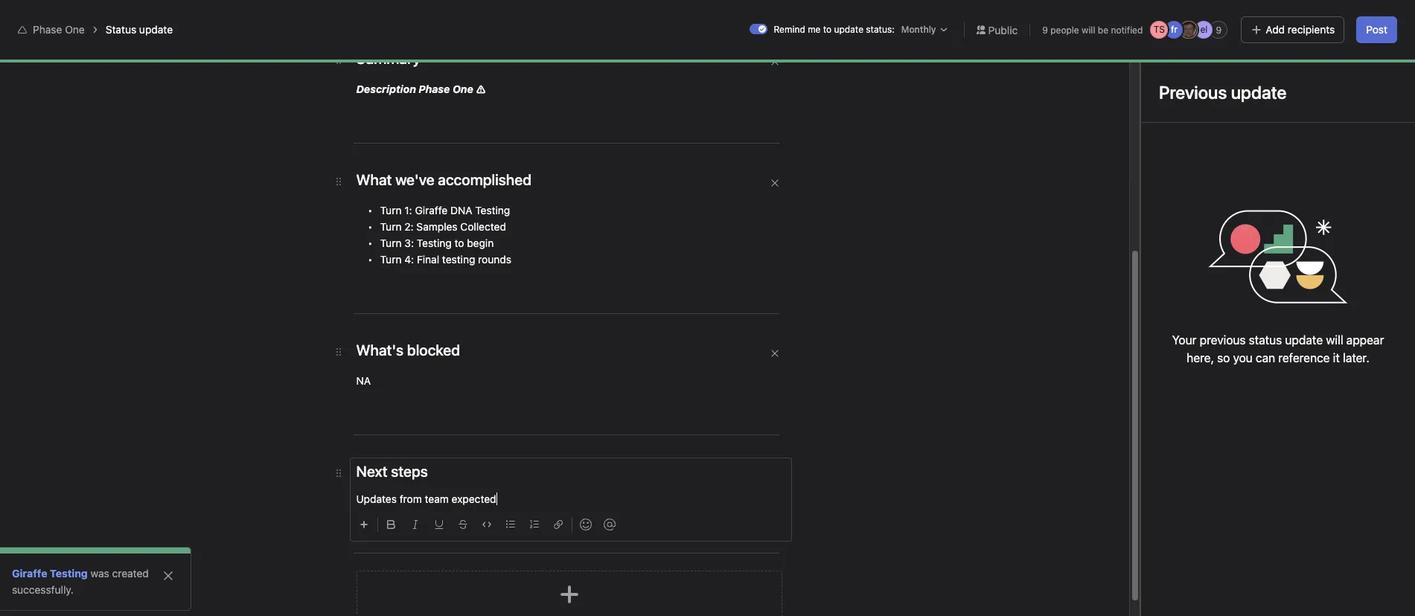 Task type: locate. For each thing, give the bounding box(es) containing it.
will up "it"
[[1327, 334, 1344, 347]]

add inside add recipients 'button'
[[1266, 23, 1285, 36]]

from
[[400, 493, 422, 506]]

phase
[[33, 23, 62, 36], [419, 83, 450, 95]]

this
[[750, 354, 767, 366]]

0 horizontal spatial ja
[[1185, 24, 1194, 35]]

1 vertical spatial one
[[453, 83, 474, 95]]

turn
[[380, 204, 402, 217], [380, 220, 402, 233], [380, 237, 402, 249], [380, 253, 402, 266]]

goal
[[417, 46, 439, 59]]

updates
[[356, 493, 397, 506]]

goals
[[316, 46, 342, 59], [606, 354, 631, 366]]

octopus specimen
[[39, 537, 130, 550]]

share
[[1367, 57, 1391, 69]]

2 horizontal spatial to
[[824, 24, 832, 35]]

what's
[[1197, 12, 1227, 23], [459, 187, 507, 204]]

0 vertical spatial ja
[[1185, 24, 1194, 35]]

1 horizontal spatial phase
[[419, 83, 450, 95]]

1 horizontal spatial will
[[1327, 334, 1344, 347]]

successfully.
[[12, 584, 74, 597]]

monthly
[[902, 24, 937, 35]]

link image
[[554, 521, 563, 529]]

add report section image
[[557, 583, 581, 607]]

0 horizontal spatial add
[[1266, 23, 1285, 36]]

0 vertical spatial one
[[65, 23, 85, 36]]

to up testing
[[455, 237, 464, 249]]

remove section image down phase one text field
[[770, 179, 779, 188]]

9 left people
[[1043, 24, 1048, 35]]

3:
[[405, 237, 414, 249]]

previous update
[[1160, 82, 1287, 103]]

add for add billing info
[[1297, 12, 1314, 23]]

1 9 from the left
[[1043, 24, 1048, 35]]

public
[[989, 23, 1018, 36]]

status:
[[866, 24, 895, 35]]

fr down trial
[[1171, 24, 1178, 35]]

fr right bk
[[1299, 57, 1305, 69]]

0 vertical spatial goals
[[316, 46, 342, 59]]

1 horizontal spatial ja
[[1312, 57, 1322, 69]]

1 horizontal spatial giraffe
[[415, 204, 448, 217]]

ts right bk
[[1281, 57, 1293, 69]]

me
[[808, 24, 821, 35]]

ja left el
[[1185, 24, 1194, 35]]

dna
[[451, 204, 473, 217]]

giraffe
[[415, 204, 448, 217], [12, 567, 47, 580]]

remind
[[774, 24, 806, 35]]

my workspace goals
[[244, 46, 342, 59]]

will
[[1082, 24, 1096, 35], [1327, 334, 1344, 347]]

9 for 9
[[1217, 24, 1222, 35]]

track
[[498, 222, 522, 235]]

1 vertical spatial ja
[[1312, 57, 1322, 69]]

0 vertical spatial will
[[1082, 24, 1096, 35]]

9
[[1043, 24, 1048, 35], [1217, 24, 1222, 35]]

el
[[1201, 24, 1208, 35]]

0 vertical spatial testing
[[475, 204, 510, 217]]

description
[[356, 83, 416, 95]]

created
[[112, 567, 149, 580]]

remove section image down remind
[[770, 57, 779, 66]]

my
[[244, 46, 259, 59]]

giraffe up successfully. in the left bottom of the page
[[12, 567, 47, 580]]

what's up collected
[[459, 187, 507, 204]]

1 horizontal spatial 9
[[1217, 24, 1222, 35]]

what's for what's in my trial?
[[1197, 12, 1227, 23]]

remove section image
[[770, 349, 779, 358]]

1 horizontal spatial what's
[[1197, 12, 1227, 23]]

expected
[[452, 493, 496, 506]]

2 9 from the left
[[1217, 24, 1222, 35]]

Section title text field
[[356, 170, 532, 191]]

octopus
[[39, 537, 80, 550]]

0 horizontal spatial 9
[[1043, 24, 1048, 35]]

phase right hide sidebar icon
[[33, 23, 62, 36]]

0 vertical spatial remove section image
[[770, 57, 779, 66]]

post button
[[1357, 16, 1398, 43]]

insert an object image
[[359, 521, 368, 529]]

what's inside what's in my trial? button
[[1197, 12, 1227, 23]]

ja left 10
[[1312, 57, 1322, 69]]

0 horizontal spatial goals
[[316, 46, 342, 59]]

1 horizontal spatial testing
[[417, 237, 452, 249]]

phase one
[[244, 63, 317, 80]]

monthly button
[[898, 22, 952, 37]]

bk
[[1266, 57, 1278, 69]]

ja
[[1185, 24, 1194, 35], [1312, 57, 1322, 69]]

0 vertical spatial phase
[[33, 23, 62, 36]]

1 horizontal spatial fr
[[1299, 57, 1305, 69]]

trial?
[[1254, 12, 1275, 23]]

goals left team
[[316, 46, 342, 59]]

free
[[1145, 7, 1163, 18]]

0 vertical spatial what's
[[1197, 12, 1227, 23]]

0 horizontal spatial phase
[[33, 23, 62, 36]]

workspace
[[262, 46, 313, 59]]

1 vertical spatial what's
[[459, 187, 507, 204]]

one
[[65, 23, 85, 36], [453, 83, 474, 95]]

testing
[[475, 204, 510, 217], [417, 237, 452, 249], [50, 567, 88, 580]]

add billing info button
[[1291, 7, 1367, 28]]

update
[[139, 23, 173, 36], [834, 24, 864, 35], [1286, 334, 1324, 347], [713, 354, 747, 366]]

post
[[1367, 23, 1388, 36]]

numbered list image
[[530, 521, 539, 529]]

it
[[1334, 352, 1340, 365]]

1 horizontal spatial add
[[1297, 12, 1314, 23]]

3 turn from the top
[[380, 237, 402, 249]]

update up reference
[[1286, 334, 1324, 347]]

what's up el
[[1197, 12, 1227, 23]]

one left ⚠️
[[453, 83, 474, 95]]

1 horizontal spatial to
[[634, 354, 644, 366]]

sprint
[[386, 46, 414, 59]]

was
[[91, 567, 109, 580]]

0 vertical spatial ts
[[1154, 24, 1165, 35]]

remove from starred image
[[366, 66, 378, 77]]

1 vertical spatial remove section image
[[770, 179, 779, 188]]

previous
[[1200, 334, 1246, 347]]

add inside add billing info button
[[1297, 12, 1314, 23]]

turn left 3:
[[380, 237, 402, 249]]

giraffe up samples
[[415, 204, 448, 217]]

0 vertical spatial to
[[824, 24, 832, 35]]

one up home link
[[65, 23, 85, 36]]

what's in my trial?
[[1197, 12, 1275, 23]]

so
[[1218, 352, 1231, 365]]

9 right el
[[1217, 24, 1222, 35]]

list box
[[532, 6, 890, 30]]

appear
[[1347, 334, 1385, 347]]

0 vertical spatial giraffe
[[415, 204, 448, 217]]

1 vertical spatial giraffe
[[12, 567, 47, 580]]

team sprint goal link
[[357, 45, 439, 61]]

2 horizontal spatial testing
[[475, 204, 510, 217]]

0 horizontal spatial will
[[1082, 24, 1096, 35]]

status
[[106, 23, 136, 36]]

1 remove section image from the top
[[770, 57, 779, 66]]

later.
[[1344, 352, 1370, 365]]

10
[[1327, 58, 1337, 69]]

0 vertical spatial fr
[[1171, 24, 1178, 35]]

sub-
[[583, 354, 606, 366]]

code image
[[482, 521, 491, 529]]

close image
[[162, 570, 174, 582]]

1 horizontal spatial goals
[[606, 354, 631, 366]]

ts left "left"
[[1154, 24, 1165, 35]]

0 horizontal spatial ts
[[1154, 24, 1165, 35]]

final
[[417, 253, 439, 266]]

0 horizontal spatial to
[[455, 237, 464, 249]]

to right me
[[824, 24, 832, 35]]

will left be
[[1082, 24, 1096, 35]]

bold image
[[387, 521, 396, 529]]

phase down goal
[[419, 83, 450, 95]]

remind me to update status:
[[774, 24, 895, 35]]

1 vertical spatial to
[[455, 237, 464, 249]]

Goal name text field
[[448, 114, 1136, 168]]

9 people will be notified
[[1043, 24, 1143, 35]]

update left status:
[[834, 24, 864, 35]]

0 horizontal spatial what's
[[459, 187, 507, 204]]

0 horizontal spatial one
[[65, 23, 85, 36]]

turn left 4:
[[380, 253, 402, 266]]

updates from team expected
[[356, 493, 496, 506]]

goals for sub-
[[606, 354, 631, 366]]

remove section image
[[770, 57, 779, 66], [770, 179, 779, 188]]

toolbar
[[353, 508, 791, 535]]

marketing dashboards
[[39, 561, 146, 573]]

turn left 1:
[[380, 204, 402, 217]]

can
[[1256, 352, 1276, 365]]

1 vertical spatial will
[[1327, 334, 1344, 347]]

strikethrough image
[[458, 521, 467, 529]]

1 vertical spatial ts
[[1281, 57, 1293, 69]]

bulleted list image
[[506, 521, 515, 529]]

switch
[[750, 24, 768, 34]]

2 vertical spatial testing
[[50, 567, 88, 580]]

goals right use
[[606, 354, 631, 366]]

phase one link
[[33, 23, 85, 36]]

1 horizontal spatial one
[[453, 83, 474, 95]]

turn left 2:
[[380, 220, 402, 233]]

underline image
[[435, 521, 443, 529]]

team
[[425, 493, 449, 506]]

1 vertical spatial goals
[[606, 354, 631, 366]]

2 vertical spatial to
[[634, 354, 644, 366]]

to left automatically
[[634, 354, 644, 366]]

your
[[1173, 334, 1197, 347]]

you
[[1234, 352, 1253, 365]]



Task type: describe. For each thing, give the bounding box(es) containing it.
info
[[1344, 12, 1360, 23]]

italics image
[[411, 521, 420, 529]]

specimen
[[83, 537, 130, 550]]

goals for workspace
[[316, 46, 342, 59]]

update left this
[[713, 354, 747, 366]]

status
[[1249, 334, 1283, 347]]

add for add recipients
[[1266, 23, 1285, 36]]

goal's
[[770, 354, 799, 366]]

2:
[[405, 220, 414, 233]]

progress.
[[802, 354, 847, 366]]

home link
[[9, 45, 170, 69]]

1:
[[405, 204, 412, 217]]

to inside turn 1: giraffe dna testing turn 2: samples collected turn 3: testing to begin turn 4: final testing rounds
[[455, 237, 464, 249]]

collected
[[461, 220, 506, 233]]

emoji image
[[580, 519, 592, 531]]

what's in my trial? button
[[1191, 7, 1282, 28]]

4:
[[405, 253, 414, 266]]

octopus specimen link
[[9, 532, 170, 556]]

add recipients
[[1266, 23, 1335, 36]]

Section title text field
[[356, 340, 460, 361]]

1 vertical spatial phase
[[419, 83, 450, 95]]

on track
[[481, 222, 522, 235]]

reference
[[1279, 352, 1330, 365]]

be
[[1098, 24, 1109, 35]]

testing
[[442, 253, 475, 266]]

na
[[356, 375, 371, 387]]

billing
[[1317, 12, 1342, 23]]

phase one
[[33, 23, 85, 36]]

the status?
[[510, 187, 585, 204]]

here,
[[1187, 352, 1215, 365]]

will inside your previous status update will appear here, so you can reference it later.
[[1327, 334, 1344, 347]]

add recipients button
[[1242, 16, 1345, 43]]

notified
[[1111, 24, 1143, 35]]

days
[[1146, 17, 1165, 28]]

home
[[39, 51, 67, 63]]

add billing info
[[1297, 12, 1360, 23]]

status update
[[106, 23, 173, 36]]

trial
[[1166, 7, 1182, 18]]

1 vertical spatial fr
[[1299, 57, 1305, 69]]

automatically
[[647, 354, 711, 366]]

0 horizontal spatial giraffe
[[12, 567, 47, 580]]

hide sidebar image
[[19, 12, 31, 24]]

1 turn from the top
[[380, 204, 402, 217]]

rounds
[[478, 253, 512, 266]]

17
[[1134, 17, 1143, 28]]

people
[[1051, 24, 1080, 35]]

invite button
[[14, 584, 78, 611]]

free trial 17 days left
[[1134, 7, 1182, 28]]

4 turn from the top
[[380, 253, 402, 266]]

2 turn from the top
[[380, 220, 402, 233]]

giraffe testing link
[[12, 567, 88, 580]]

description phase one ⚠️
[[356, 83, 486, 95]]

recipients
[[1288, 23, 1335, 36]]

Section title text field
[[356, 462, 428, 483]]

left
[[1168, 17, 1182, 28]]

on track button
[[459, 215, 532, 242]]

2 remove section image from the top
[[770, 179, 779, 188]]

⚠️
[[476, 83, 486, 95]]

marketing dashboards link
[[9, 556, 170, 579]]

what's for what's the status?
[[459, 187, 507, 204]]

update right status
[[139, 23, 173, 36]]

at mention image
[[604, 519, 616, 531]]

on
[[481, 222, 495, 235]]

team
[[357, 46, 383, 59]]

team sprint goal
[[357, 46, 439, 59]]

in
[[1229, 12, 1237, 23]]

share button
[[1348, 53, 1398, 74]]

1 horizontal spatial ts
[[1281, 57, 1293, 69]]

update inside your previous status update will appear here, so you can reference it later.
[[1286, 334, 1324, 347]]

my
[[1239, 12, 1252, 23]]

dashboards
[[90, 561, 146, 573]]

0 horizontal spatial fr
[[1171, 24, 1178, 35]]

my workspace goals link
[[244, 45, 342, 61]]

giraffe inside turn 1: giraffe dna testing turn 2: samples collected turn 3: testing to begin turn 4: final testing rounds
[[415, 204, 448, 217]]

what's the status?
[[459, 187, 585, 204]]

0 horizontal spatial testing
[[50, 567, 88, 580]]

9 for 9 people will be notified
[[1043, 24, 1048, 35]]

use sub-goals to automatically update this goal's progress.
[[562, 354, 847, 366]]

invite
[[42, 591, 69, 603]]

1 vertical spatial testing
[[417, 237, 452, 249]]

was created successfully.
[[12, 567, 149, 597]]

begin
[[467, 237, 494, 249]]

turn 1: giraffe dna testing turn 2: samples collected turn 3: testing to begin turn 4: final testing rounds
[[380, 204, 512, 266]]



Task type: vqa. For each thing, say whether or not it's contained in the screenshot.
What's the status?
yes



